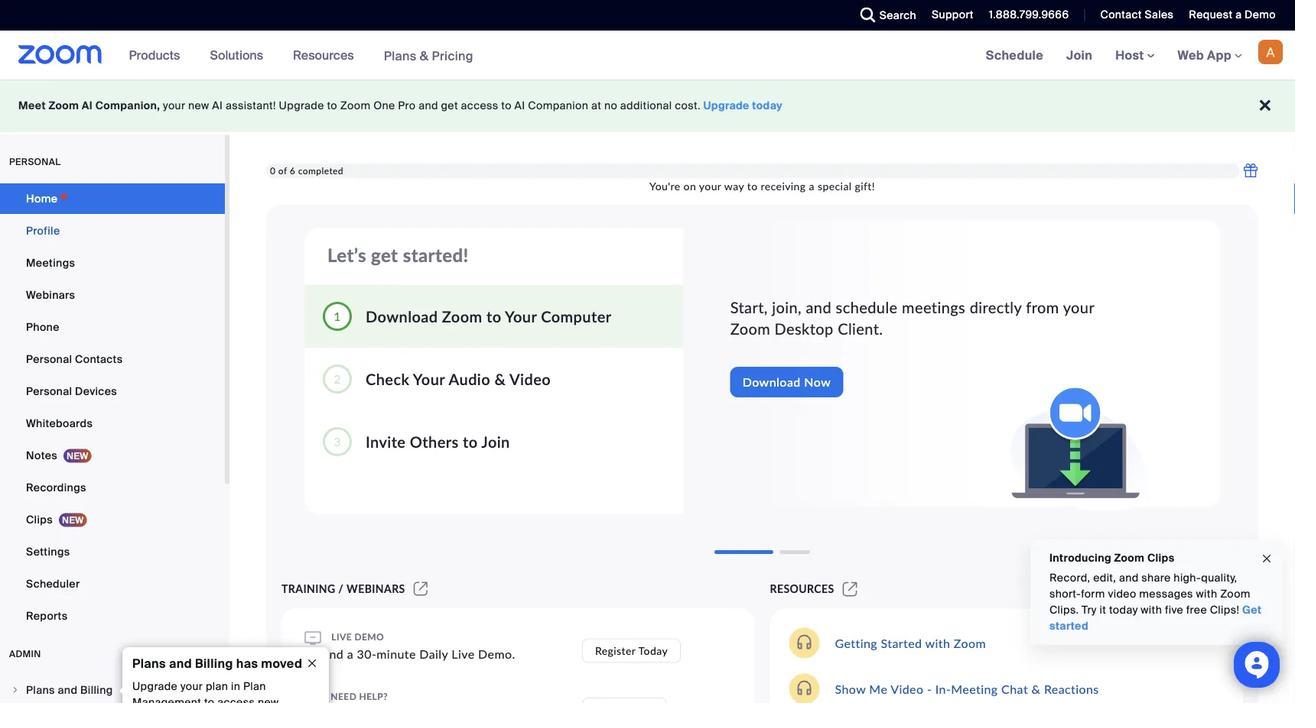 Task type: describe. For each thing, give the bounding box(es) containing it.
zoom up check your audio & video
[[442, 308, 482, 326]]

in-
[[936, 682, 951, 697]]

one
[[374, 99, 395, 113]]

pricing
[[432, 48, 474, 64]]

0 horizontal spatial with
[[925, 636, 951, 651]]

today inside record, edit, and share high-quality, short-form video messages with zoom clips. try it today with five free clips!
[[1109, 604, 1138, 618]]

zoom logo image
[[18, 45, 102, 64]]

let's get started!
[[327, 244, 469, 266]]

1 vertical spatial video
[[891, 682, 924, 697]]

join,
[[772, 298, 802, 317]]

client.
[[838, 320, 883, 339]]

-
[[927, 682, 932, 697]]

2 horizontal spatial upgrade
[[704, 99, 750, 113]]

personal
[[9, 156, 61, 168]]

now
[[804, 375, 831, 390]]

sales
[[1145, 8, 1174, 22]]

1.888.799.9666 button up schedule
[[978, 0, 1073, 31]]

request
[[1189, 8, 1233, 22]]

3 ai from the left
[[515, 99, 525, 113]]

plans for plans & pricing
[[384, 48, 417, 64]]

additional
[[620, 99, 672, 113]]

1 horizontal spatial a
[[809, 180, 815, 193]]

quality,
[[1201, 572, 1237, 586]]

show
[[835, 682, 866, 697]]

video
[[1108, 588, 1137, 602]]

receiving
[[761, 180, 806, 193]]

it
[[1100, 604, 1107, 618]]

zoom up the show me video - in-meeting chat & reactions link
[[954, 636, 986, 651]]

clips.
[[1050, 604, 1079, 618]]

billing for plans and billing
[[80, 684, 113, 698]]

web app
[[1178, 47, 1232, 63]]

plans & pricing
[[384, 48, 474, 64]]

1 vertical spatial get
[[371, 244, 398, 266]]

show me video - in-meeting chat & reactions link
[[835, 682, 1099, 697]]

plans and billing has moved tooltip
[[119, 648, 329, 704]]

started
[[1050, 620, 1089, 634]]

products button
[[129, 31, 187, 80]]

6
[[290, 165, 296, 176]]

meetings link
[[0, 248, 225, 279]]

in
[[231, 680, 240, 694]]

zoom inside record, edit, and share high-quality, short-form video messages with zoom clips. try it today with five free clips!
[[1220, 588, 1251, 602]]

profile
[[26, 224, 60, 238]]

moved
[[261, 656, 302, 672]]

& inside product information navigation
[[420, 48, 429, 64]]

webinars
[[26, 288, 75, 302]]

assistant!
[[226, 99, 276, 113]]

zoom right meet in the left of the page
[[49, 99, 79, 113]]

zoom up edit,
[[1114, 551, 1145, 565]]

cost.
[[675, 99, 701, 113]]

to left companion
[[501, 99, 512, 113]]

products
[[129, 47, 180, 63]]

attend
[[305, 647, 344, 662]]

reports link
[[0, 601, 225, 632]]

need help?
[[328, 691, 388, 702]]

and inside menu item
[[58, 684, 78, 698]]

1 vertical spatial your
[[413, 370, 445, 389]]

introducing zoom clips
[[1050, 551, 1175, 565]]

you're on your way to receiving a special gift!
[[650, 180, 875, 193]]

introducing
[[1050, 551, 1112, 565]]

notes
[[26, 449, 57, 463]]

meet zoom ai companion, your new ai assistant! upgrade to zoom one pro and get access to ai companion at no additional cost. upgrade today
[[18, 99, 783, 113]]

meet zoom ai companion, footer
[[0, 80, 1295, 132]]

scheduler link
[[0, 569, 225, 600]]

contact
[[1101, 8, 1142, 22]]

recordings link
[[0, 473, 225, 503]]

to right way
[[747, 180, 758, 193]]

invite
[[366, 433, 406, 451]]

0
[[270, 165, 276, 176]]

home link
[[0, 184, 225, 214]]

plans for plans and billing
[[26, 684, 55, 698]]

profile link
[[0, 216, 225, 246]]

personal contacts
[[26, 352, 123, 366]]

high-
[[1174, 572, 1201, 586]]

search button
[[849, 0, 920, 31]]

zoom left one
[[340, 99, 371, 113]]

personal devices link
[[0, 376, 225, 407]]

special
[[818, 180, 852, 193]]

web
[[1178, 47, 1204, 63]]

and inside tooltip
[[169, 656, 192, 672]]

others
[[410, 433, 459, 451]]

to up audio
[[487, 308, 502, 326]]

show me video - in-meeting chat & reactions
[[835, 682, 1099, 697]]

record, edit, and share high-quality, short-form video messages with zoom clips. try it today with five free clips!
[[1050, 572, 1251, 618]]

0 horizontal spatial join
[[481, 433, 510, 451]]

attend a 30-minute daily live demo.
[[305, 647, 515, 662]]

window new image for resources
[[841, 583, 860, 596]]

today inside 'meet zoom ai companion,' footer
[[752, 99, 783, 113]]

1 ai from the left
[[82, 99, 93, 113]]

at
[[591, 99, 602, 113]]

right image
[[11, 686, 20, 695]]

getting
[[835, 636, 878, 651]]

and inside start, join, and schedule meetings directly from your zoom desktop client.
[[806, 298, 832, 317]]

product information navigation
[[118, 31, 485, 81]]

host button
[[1116, 47, 1155, 63]]

management
[[132, 696, 201, 704]]

schedule
[[836, 298, 898, 317]]

try
[[1082, 604, 1097, 618]]

clips!
[[1210, 604, 1240, 618]]

you're
[[650, 180, 681, 193]]

has
[[236, 656, 258, 672]]

invite others to join
[[366, 433, 510, 451]]

profile picture image
[[1259, 40, 1283, 64]]

download for download now
[[743, 375, 801, 390]]

meetings
[[902, 298, 966, 317]]

start, join, and schedule meetings directly from your zoom desktop client.
[[730, 298, 1095, 339]]

register today button
[[582, 639, 681, 664]]

and inside record, edit, and share high-quality, short-form video messages with zoom clips. try it today with five free clips!
[[1119, 572, 1139, 586]]

share
[[1142, 572, 1171, 586]]

of
[[278, 165, 287, 176]]

1 horizontal spatial with
[[1141, 604, 1162, 618]]

started!
[[403, 244, 469, 266]]

webinars
[[347, 583, 405, 596]]

to right others
[[463, 433, 478, 451]]

schedule
[[986, 47, 1044, 63]]

me
[[869, 682, 888, 697]]

30-
[[357, 647, 377, 662]]

plan
[[243, 680, 266, 694]]



Task type: locate. For each thing, give the bounding box(es) containing it.
2 vertical spatial with
[[925, 636, 951, 651]]

close image
[[300, 657, 324, 671]]

window new image right webinars at the bottom of the page
[[411, 583, 430, 596]]

0 vertical spatial your
[[505, 308, 537, 326]]

and up the upgrade your plan in plan management to access ne
[[169, 656, 192, 672]]

0 horizontal spatial upgrade
[[132, 680, 178, 694]]

scheduler
[[26, 577, 80, 591]]

zoom up clips!
[[1220, 588, 1251, 602]]

your left plan
[[180, 680, 203, 694]]

ai right the new
[[212, 99, 223, 113]]

1.888.799.9666
[[989, 8, 1069, 22]]

2 vertical spatial &
[[1032, 682, 1041, 697]]

2 vertical spatial a
[[347, 647, 353, 662]]

reactions
[[1044, 682, 1099, 697]]

2 horizontal spatial a
[[1236, 8, 1242, 22]]

a for attend a 30-minute daily live demo.
[[347, 647, 353, 662]]

& right chat
[[1032, 682, 1041, 697]]

2
[[334, 371, 341, 386]]

billing for plans and billing has moved
[[195, 656, 233, 672]]

edit,
[[1093, 572, 1116, 586]]

1 vertical spatial access
[[217, 696, 255, 704]]

upgrade down product information navigation
[[279, 99, 324, 113]]

and right the right image
[[58, 684, 78, 698]]

banner
[[0, 31, 1295, 81]]

start,
[[730, 298, 768, 317]]

0 horizontal spatial billing
[[80, 684, 113, 698]]

training / webinars
[[282, 583, 405, 596]]

plans inside tooltip
[[132, 656, 166, 672]]

1 vertical spatial clips
[[1148, 551, 1175, 565]]

personal devices
[[26, 384, 117, 399]]

download left the now
[[743, 375, 801, 390]]

personal down phone
[[26, 352, 72, 366]]

access inside the upgrade your plan in plan management to access ne
[[217, 696, 255, 704]]

1 horizontal spatial &
[[495, 370, 506, 389]]

download now
[[743, 375, 831, 390]]

billing inside 'plans and billing has moved' tooltip
[[195, 656, 233, 672]]

your left computer
[[505, 308, 537, 326]]

request a demo link
[[1178, 0, 1295, 31], [1189, 8, 1276, 22]]

resources
[[770, 583, 834, 596]]

join inside join link
[[1067, 47, 1093, 63]]

pro
[[398, 99, 416, 113]]

settings link
[[0, 537, 225, 568]]

1 horizontal spatial access
[[461, 99, 499, 113]]

1 vertical spatial plans
[[132, 656, 166, 672]]

plans up 'meet zoom ai companion, your new ai assistant! upgrade to zoom one pro and get access to ai companion at no additional cost. upgrade today'
[[384, 48, 417, 64]]

plans right the right image
[[26, 684, 55, 698]]

0 horizontal spatial window new image
[[411, 583, 430, 596]]

live
[[452, 647, 475, 662]]

join link
[[1055, 31, 1104, 80]]

2 horizontal spatial plans
[[384, 48, 417, 64]]

1 vertical spatial &
[[495, 370, 506, 389]]

no
[[604, 99, 618, 113]]

and right pro
[[419, 99, 438, 113]]

2 horizontal spatial &
[[1032, 682, 1041, 697]]

and up desktop
[[806, 298, 832, 317]]

1 vertical spatial personal
[[26, 384, 72, 399]]

1 horizontal spatial your
[[505, 308, 537, 326]]

clips link
[[0, 505, 225, 536]]

1 horizontal spatial join
[[1067, 47, 1093, 63]]

home
[[26, 192, 58, 206]]

window new image right resources
[[841, 583, 860, 596]]

& right audio
[[495, 370, 506, 389]]

contact sales link
[[1089, 0, 1178, 31], [1101, 8, 1174, 22]]

upgrade up management
[[132, 680, 178, 694]]

0 vertical spatial a
[[1236, 8, 1242, 22]]

1 vertical spatial with
[[1141, 604, 1162, 618]]

1 vertical spatial download
[[743, 375, 801, 390]]

2 window new image from the left
[[841, 583, 860, 596]]

phone link
[[0, 312, 225, 343]]

get started link
[[1050, 604, 1262, 634]]

your inside the upgrade your plan in plan management to access ne
[[180, 680, 203, 694]]

with down messages
[[1141, 604, 1162, 618]]

clips up settings
[[26, 513, 53, 527]]

solutions button
[[210, 31, 270, 80]]

0 horizontal spatial your
[[413, 370, 445, 389]]

resources
[[293, 47, 354, 63]]

get right pro
[[441, 99, 458, 113]]

zoom inside start, join, and schedule meetings directly from your zoom desktop client.
[[730, 320, 771, 339]]

plans inside product information navigation
[[384, 48, 417, 64]]

download down let's get started!
[[366, 308, 438, 326]]

today
[[639, 645, 668, 658]]

personal contacts link
[[0, 344, 225, 375]]

0 horizontal spatial get
[[371, 244, 398, 266]]

to down plan
[[204, 696, 215, 704]]

video left the -
[[891, 682, 924, 697]]

way
[[724, 180, 744, 193]]

messages
[[1140, 588, 1193, 602]]

0 horizontal spatial &
[[420, 48, 429, 64]]

window new image for training / webinars
[[411, 583, 430, 596]]

contact sales
[[1101, 8, 1174, 22]]

0 horizontal spatial access
[[217, 696, 255, 704]]

check your audio & video
[[366, 370, 551, 389]]

0 vertical spatial &
[[420, 48, 429, 64]]

2 horizontal spatial with
[[1196, 588, 1218, 602]]

0 vertical spatial today
[[752, 99, 783, 113]]

to
[[327, 99, 337, 113], [501, 99, 512, 113], [747, 180, 758, 193], [487, 308, 502, 326], [463, 433, 478, 451], [204, 696, 215, 704]]

banner containing products
[[0, 31, 1295, 81]]

1 vertical spatial billing
[[80, 684, 113, 698]]

1 personal from the top
[[26, 352, 72, 366]]

2 ai from the left
[[212, 99, 223, 113]]

a
[[1236, 8, 1242, 22], [809, 180, 815, 193], [347, 647, 353, 662]]

personal for personal contacts
[[26, 352, 72, 366]]

and up video at the right of page
[[1119, 572, 1139, 586]]

whiteboards link
[[0, 409, 225, 439]]

your inside start, join, and schedule meetings directly from your zoom desktop client.
[[1063, 298, 1095, 317]]

live demo
[[329, 632, 384, 643]]

audio
[[449, 370, 491, 389]]

close image
[[1261, 551, 1273, 568]]

2 horizontal spatial ai
[[515, 99, 525, 113]]

plans up management
[[132, 656, 166, 672]]

record,
[[1050, 572, 1091, 586]]

get inside 'meet zoom ai companion,' footer
[[441, 99, 458, 113]]

video right audio
[[510, 370, 551, 389]]

request a demo
[[1189, 8, 1276, 22]]

0 vertical spatial plans
[[384, 48, 417, 64]]

join
[[1067, 47, 1093, 63], [481, 433, 510, 451]]

1 horizontal spatial plans
[[132, 656, 166, 672]]

with up free
[[1196, 588, 1218, 602]]

1 horizontal spatial ai
[[212, 99, 223, 113]]

demo.
[[478, 647, 515, 662]]

billing up plan
[[195, 656, 233, 672]]

access inside 'meet zoom ai companion,' footer
[[461, 99, 499, 113]]

0 vertical spatial get
[[441, 99, 458, 113]]

meeting
[[951, 682, 998, 697]]

2 personal from the top
[[26, 384, 72, 399]]

billing left management
[[80, 684, 113, 698]]

host
[[1116, 47, 1147, 63]]

five
[[1165, 604, 1184, 618]]

1 vertical spatial today
[[1109, 604, 1138, 618]]

to inside the upgrade your plan in plan management to access ne
[[204, 696, 215, 704]]

whiteboards
[[26, 417, 93, 431]]

1
[[334, 309, 341, 324]]

join right others
[[481, 433, 510, 451]]

upgrade inside the upgrade your plan in plan management to access ne
[[132, 680, 178, 694]]

0 vertical spatial download
[[366, 308, 438, 326]]

0 horizontal spatial video
[[510, 370, 551, 389]]

window new image
[[411, 583, 430, 596], [841, 583, 860, 596]]

to down resources dropdown button
[[327, 99, 337, 113]]

0 vertical spatial with
[[1196, 588, 1218, 602]]

0 vertical spatial access
[[461, 99, 499, 113]]

plans & pricing link
[[384, 48, 474, 64], [384, 48, 474, 64]]

your right on
[[699, 180, 722, 193]]

personal menu menu
[[0, 184, 225, 634]]

desktop
[[775, 320, 834, 339]]

today
[[752, 99, 783, 113], [1109, 604, 1138, 618]]

short-
[[1050, 588, 1081, 602]]

0 vertical spatial video
[[510, 370, 551, 389]]

daily
[[420, 647, 448, 662]]

get right let's
[[371, 244, 398, 266]]

1 horizontal spatial video
[[891, 682, 924, 697]]

plans and billing menu item
[[0, 676, 225, 704]]

your left audio
[[413, 370, 445, 389]]

upgrade today link
[[704, 99, 783, 113]]

clips inside personal menu menu
[[26, 513, 53, 527]]

notes link
[[0, 441, 225, 471]]

a for request a demo
[[1236, 8, 1242, 22]]

webinars link
[[0, 280, 225, 311]]

getting started with zoom
[[835, 636, 986, 651]]

1 horizontal spatial get
[[441, 99, 458, 113]]

free
[[1187, 604, 1207, 618]]

devices
[[75, 384, 117, 399]]

support link
[[920, 0, 978, 31], [932, 8, 974, 22]]

0 horizontal spatial download
[[366, 308, 438, 326]]

0 vertical spatial billing
[[195, 656, 233, 672]]

1 vertical spatial join
[[481, 433, 510, 451]]

1 horizontal spatial clips
[[1148, 551, 1175, 565]]

download inside button
[[743, 375, 801, 390]]

0 vertical spatial join
[[1067, 47, 1093, 63]]

0 horizontal spatial today
[[752, 99, 783, 113]]

& left the pricing on the top left
[[420, 48, 429, 64]]

1 horizontal spatial today
[[1109, 604, 1138, 618]]

upgrade
[[279, 99, 324, 113], [704, 99, 750, 113], [132, 680, 178, 694]]

new
[[188, 99, 209, 113]]

and
[[419, 99, 438, 113], [806, 298, 832, 317], [1119, 572, 1139, 586], [169, 656, 192, 672], [58, 684, 78, 698]]

zoom down start,
[[730, 320, 771, 339]]

personal for personal devices
[[26, 384, 72, 399]]

0 horizontal spatial clips
[[26, 513, 53, 527]]

1 horizontal spatial billing
[[195, 656, 233, 672]]

3
[[334, 434, 341, 449]]

ai
[[82, 99, 93, 113], [212, 99, 223, 113], [515, 99, 525, 113]]

1 horizontal spatial upgrade
[[279, 99, 324, 113]]

chat
[[1002, 682, 1028, 697]]

0 vertical spatial clips
[[26, 513, 53, 527]]

billing
[[195, 656, 233, 672], [80, 684, 113, 698]]

&
[[420, 48, 429, 64], [495, 370, 506, 389], [1032, 682, 1041, 697]]

ai left companion,
[[82, 99, 93, 113]]

and inside 'meet zoom ai companion,' footer
[[419, 99, 438, 113]]

plans inside menu item
[[26, 684, 55, 698]]

a left demo
[[1236, 8, 1242, 22]]

app
[[1207, 47, 1232, 63]]

upgrade your plan in plan management to access ne
[[132, 680, 279, 704]]

1 horizontal spatial download
[[743, 375, 801, 390]]

your right from
[[1063, 298, 1095, 317]]

your inside 'meet zoom ai companion,' footer
[[163, 99, 185, 113]]

completed
[[298, 165, 344, 176]]

from
[[1026, 298, 1059, 317]]

1.888.799.9666 button up "schedule" link
[[989, 8, 1069, 22]]

join left the host
[[1067, 47, 1093, 63]]

upgrade right cost. at the right of page
[[704, 99, 750, 113]]

billing inside plans and billing menu item
[[80, 684, 113, 698]]

2 vertical spatial plans
[[26, 684, 55, 698]]

with right 'started'
[[925, 636, 951, 651]]

personal up whiteboards
[[26, 384, 72, 399]]

your left the new
[[163, 99, 185, 113]]

access down in
[[217, 696, 255, 704]]

1 vertical spatial a
[[809, 180, 815, 193]]

a left 30-
[[347, 647, 353, 662]]

0 horizontal spatial plans
[[26, 684, 55, 698]]

0 horizontal spatial a
[[347, 647, 353, 662]]

download now button
[[730, 367, 843, 398]]

zoom
[[49, 99, 79, 113], [340, 99, 371, 113], [442, 308, 482, 326], [730, 320, 771, 339], [1114, 551, 1145, 565], [1220, 588, 1251, 602], [954, 636, 986, 651]]

ai left companion
[[515, 99, 525, 113]]

0 horizontal spatial ai
[[82, 99, 93, 113]]

access down the pricing on the top left
[[461, 99, 499, 113]]

1 window new image from the left
[[411, 583, 430, 596]]

help?
[[359, 691, 388, 702]]

1 horizontal spatial window new image
[[841, 583, 860, 596]]

plans for plans and billing has moved
[[132, 656, 166, 672]]

plan
[[206, 680, 228, 694]]

download for download zoom to your computer
[[366, 308, 438, 326]]

meetings navigation
[[975, 31, 1295, 81]]

clips up "share"
[[1148, 551, 1175, 565]]

meetings
[[26, 256, 75, 270]]

0 vertical spatial personal
[[26, 352, 72, 366]]

a left special
[[809, 180, 815, 193]]

1.888.799.9666 button
[[978, 0, 1073, 31], [989, 8, 1069, 22]]



Task type: vqa. For each thing, say whether or not it's contained in the screenshot.
and within Record, edit, and share high-quality, short-form video messages with Zoom Clips. Try it today with five free Clips!
yes



